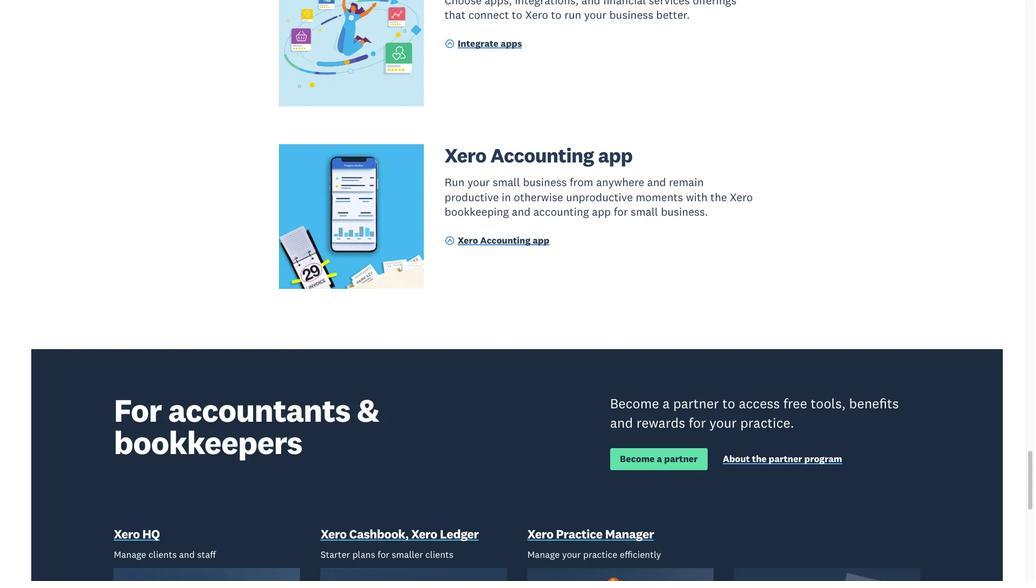Task type: describe. For each thing, give the bounding box(es) containing it.
xero practice manager link
[[527, 527, 654, 545]]

xero inside button
[[458, 235, 478, 247]]

connect
[[468, 8, 509, 22]]

program
[[804, 453, 842, 465]]

integrate
[[458, 38, 499, 49]]

1 vertical spatial the
[[752, 453, 767, 465]]

apps
[[501, 38, 522, 49]]

and up moments
[[647, 175, 666, 190]]

manage clients and staff
[[114, 549, 216, 561]]

and left staff at the bottom left of the page
[[179, 549, 195, 561]]

app inside run your small business from anywhere and remain productive in otherwise unproductive moments with the xero bookkeeping and accounting app for small business.
[[592, 205, 611, 219]]

benefits
[[849, 395, 899, 413]]

choose
[[445, 0, 482, 7]]

partner for become a partner
[[664, 453, 698, 465]]

tools,
[[811, 395, 846, 413]]

bookkeepers
[[114, 423, 302, 463]]

with
[[686, 190, 708, 205]]

for accountants & bookkeepers
[[114, 391, 379, 463]]

your inside run your small business from anywhere and remain productive in otherwise unproductive moments with the xero bookkeeping and accounting app for small business.
[[467, 175, 490, 190]]

manage for practice
[[527, 549, 560, 561]]

become for become a partner to access free tools, benefits and rewards for your practice.
[[610, 395, 659, 413]]

business.
[[661, 205, 708, 219]]

rewards
[[636, 415, 685, 432]]

your inside become a partner to access free tools, benefits and rewards for your practice.
[[709, 415, 737, 432]]

xero practice manager
[[527, 527, 654, 542]]

1 horizontal spatial to
[[551, 8, 562, 22]]

become a partner link
[[610, 449, 708, 471]]

xero inside the choose apps, integrations, and financial services offerings that connect to xero to run your business better.
[[525, 8, 548, 22]]

xero cashbook, xero ledger link
[[321, 527, 479, 545]]

your inside the choose apps, integrations, and financial services offerings that connect to xero to run your business better.
[[584, 8, 607, 22]]

run your small business from anywhere and remain productive in otherwise unproductive moments with the xero bookkeeping and accounting app for small business.
[[445, 175, 753, 219]]

xero left hq
[[114, 527, 140, 542]]

a for become a partner
[[657, 453, 662, 465]]

0 vertical spatial app
[[598, 143, 633, 168]]

otherwise
[[514, 190, 563, 205]]

cashbook,
[[349, 527, 409, 542]]

xero hq
[[114, 527, 160, 542]]

financial
[[603, 0, 646, 7]]

integrate apps
[[458, 38, 522, 49]]

and inside become a partner to access free tools, benefits and rewards for your practice.
[[610, 415, 633, 432]]

0 horizontal spatial small
[[493, 175, 520, 190]]

integrate apps button
[[445, 37, 522, 52]]

unproductive
[[566, 190, 633, 205]]

bookkeeping
[[445, 205, 509, 219]]

choose apps, integrations, and financial services offerings that connect to xero to run your business better.
[[445, 0, 737, 22]]

practice.
[[740, 415, 794, 432]]

remain
[[669, 175, 704, 190]]

accounting inside xero accounting app button
[[480, 235, 531, 247]]

0 vertical spatial xero accounting app
[[445, 143, 633, 168]]

about the partner program link
[[723, 453, 842, 468]]

from
[[570, 175, 593, 190]]

partner for become a partner to access free tools, benefits and rewards for your practice.
[[673, 395, 719, 413]]

and down otherwise
[[512, 205, 531, 219]]

become a partner to access free tools, benefits and rewards for your practice.
[[610, 395, 899, 432]]

for inside become a partner to access free tools, benefits and rewards for your practice.
[[689, 415, 706, 432]]

free
[[783, 395, 807, 413]]

in
[[502, 190, 511, 205]]

starter plans for smaller clients
[[321, 549, 453, 561]]

xero cashbook, xero ledger
[[321, 527, 479, 542]]

become a partner
[[620, 453, 698, 465]]

xero hq link
[[114, 527, 160, 545]]

that
[[445, 8, 466, 22]]

xero accounting app button
[[445, 234, 549, 249]]

2 vertical spatial for
[[378, 549, 389, 561]]

staff
[[197, 549, 216, 561]]



Task type: locate. For each thing, give the bounding box(es) containing it.
apps,
[[485, 0, 512, 7]]

become
[[610, 395, 659, 413], [620, 453, 655, 465]]

your
[[584, 8, 607, 22], [467, 175, 490, 190], [709, 415, 737, 432], [562, 549, 581, 561]]

0 horizontal spatial clients
[[149, 549, 177, 561]]

offerings
[[693, 0, 737, 7]]

0 vertical spatial the
[[710, 190, 727, 205]]

0 vertical spatial a
[[663, 395, 670, 413]]

to down apps,
[[512, 8, 522, 22]]

app
[[598, 143, 633, 168], [592, 205, 611, 219], [533, 235, 549, 247]]

xero up smaller
[[411, 527, 437, 542]]

to left "access"
[[722, 395, 735, 413]]

to inside become a partner to access free tools, benefits and rewards for your practice.
[[722, 395, 735, 413]]

small up in
[[493, 175, 520, 190]]

productive
[[445, 190, 499, 205]]

the right with
[[710, 190, 727, 205]]

business up otherwise
[[523, 175, 567, 190]]

&
[[357, 391, 379, 431]]

moments
[[636, 190, 683, 205]]

0 horizontal spatial business
[[523, 175, 567, 190]]

app inside button
[[533, 235, 549, 247]]

1 horizontal spatial the
[[752, 453, 767, 465]]

integrations,
[[515, 0, 579, 7]]

accounting
[[490, 143, 594, 168], [480, 235, 531, 247]]

clients down 'ledger'
[[425, 549, 453, 561]]

your down practice
[[562, 549, 581, 561]]

a down rewards
[[657, 453, 662, 465]]

0 vertical spatial small
[[493, 175, 520, 190]]

partner for about the partner program
[[769, 453, 802, 465]]

business down financial
[[609, 8, 653, 22]]

0 horizontal spatial for
[[378, 549, 389, 561]]

a up rewards
[[663, 395, 670, 413]]

services
[[649, 0, 690, 7]]

manage
[[114, 549, 146, 561], [527, 549, 560, 561]]

xero down integrations,
[[525, 8, 548, 22]]

about the partner program
[[723, 453, 842, 465]]

1 horizontal spatial business
[[609, 8, 653, 22]]

for right plans
[[378, 549, 389, 561]]

2 manage from the left
[[527, 549, 560, 561]]

manage down practice
[[527, 549, 560, 561]]

become inside become a partner to access free tools, benefits and rewards for your practice.
[[610, 395, 659, 413]]

accounting down bookkeeping at top
[[480, 235, 531, 247]]

a for become a partner to access free tools, benefits and rewards for your practice.
[[663, 395, 670, 413]]

app down 'unproductive'
[[592, 205, 611, 219]]

0 vertical spatial become
[[610, 395, 659, 413]]

2 vertical spatial app
[[533, 235, 549, 247]]

0 vertical spatial business
[[609, 8, 653, 22]]

run
[[564, 8, 581, 22]]

0 horizontal spatial to
[[512, 8, 522, 22]]

2 clients from the left
[[425, 549, 453, 561]]

xero accounting app down bookkeeping at top
[[458, 235, 549, 247]]

xero inside run your small business from anywhere and remain productive in otherwise unproductive moments with the xero bookkeeping and accounting app for small business.
[[730, 190, 753, 205]]

xero accounting app
[[445, 143, 633, 168], [458, 235, 549, 247]]

partner inside become a partner to access free tools, benefits and rewards for your practice.
[[673, 395, 719, 413]]

xero left practice
[[527, 527, 553, 542]]

and
[[582, 0, 600, 7], [647, 175, 666, 190], [512, 205, 531, 219], [610, 415, 633, 432], [179, 549, 195, 561]]

the right about
[[752, 453, 767, 465]]

small down moments
[[631, 205, 658, 219]]

xero down bookkeeping at top
[[458, 235, 478, 247]]

efficiently
[[620, 549, 661, 561]]

0 vertical spatial accounting
[[490, 143, 594, 168]]

1 vertical spatial become
[[620, 453, 655, 465]]

starter
[[321, 549, 350, 561]]

partner left program
[[769, 453, 802, 465]]

xero
[[525, 8, 548, 22], [445, 143, 486, 168], [730, 190, 753, 205], [458, 235, 478, 247], [114, 527, 140, 542], [321, 527, 347, 542], [411, 527, 437, 542], [527, 527, 553, 542]]

1 horizontal spatial clients
[[425, 549, 453, 561]]

smaller
[[392, 549, 423, 561]]

business inside run your small business from anywhere and remain productive in otherwise unproductive moments with the xero bookkeeping and accounting app for small business.
[[523, 175, 567, 190]]

practice
[[583, 549, 617, 561]]

partner
[[673, 395, 719, 413], [664, 453, 698, 465], [769, 453, 802, 465]]

xero right with
[[730, 190, 753, 205]]

1 vertical spatial app
[[592, 205, 611, 219]]

xero up run
[[445, 143, 486, 168]]

ledger
[[440, 527, 479, 542]]

your up about
[[709, 415, 737, 432]]

app down accounting on the top right
[[533, 235, 549, 247]]

for
[[614, 205, 628, 219], [689, 415, 706, 432], [378, 549, 389, 561]]

for inside run your small business from anywhere and remain productive in otherwise unproductive moments with the xero bookkeeping and accounting app for small business.
[[614, 205, 628, 219]]

0 horizontal spatial the
[[710, 190, 727, 205]]

run
[[445, 175, 465, 190]]

for
[[114, 391, 162, 431]]

about
[[723, 453, 750, 465]]

2 horizontal spatial to
[[722, 395, 735, 413]]

1 vertical spatial accounting
[[480, 235, 531, 247]]

and inside the choose apps, integrations, and financial services offerings that connect to xero to run your business better.
[[582, 0, 600, 7]]

1 horizontal spatial small
[[631, 205, 658, 219]]

to
[[512, 8, 522, 22], [551, 8, 562, 22], [722, 395, 735, 413]]

1 vertical spatial for
[[689, 415, 706, 432]]

anywhere
[[596, 175, 644, 190]]

1 clients from the left
[[149, 549, 177, 561]]

accounting
[[533, 205, 589, 219]]

1 vertical spatial business
[[523, 175, 567, 190]]

business
[[609, 8, 653, 22], [523, 175, 567, 190]]

manage down the xero hq link
[[114, 549, 146, 561]]

accountants
[[168, 391, 350, 431]]

0 horizontal spatial a
[[657, 453, 662, 465]]

clients down hq
[[149, 549, 177, 561]]

practice
[[556, 527, 603, 542]]

partner down rewards
[[664, 453, 698, 465]]

0 vertical spatial for
[[614, 205, 628, 219]]

partner up rewards
[[673, 395, 719, 413]]

1 vertical spatial xero accounting app
[[458, 235, 549, 247]]

the inside run your small business from anywhere and remain productive in otherwise unproductive moments with the xero bookkeeping and accounting app for small business.
[[710, 190, 727, 205]]

1 vertical spatial small
[[631, 205, 658, 219]]

2 horizontal spatial for
[[689, 415, 706, 432]]

manager
[[605, 527, 654, 542]]

1 horizontal spatial for
[[614, 205, 628, 219]]

app up anywhere
[[598, 143, 633, 168]]

clients
[[149, 549, 177, 561], [425, 549, 453, 561]]

become down rewards
[[620, 453, 655, 465]]

your up productive
[[467, 175, 490, 190]]

a
[[663, 395, 670, 413], [657, 453, 662, 465]]

to down integrations,
[[551, 8, 562, 22]]

0 horizontal spatial manage
[[114, 549, 146, 561]]

a inside become a partner to access free tools, benefits and rewards for your practice.
[[663, 395, 670, 413]]

accounting up otherwise
[[490, 143, 594, 168]]

business inside the choose apps, integrations, and financial services offerings that connect to xero to run your business better.
[[609, 8, 653, 22]]

become up rewards
[[610, 395, 659, 413]]

xero accounting app up otherwise
[[445, 143, 633, 168]]

xero up starter
[[321, 527, 347, 542]]

small
[[493, 175, 520, 190], [631, 205, 658, 219]]

manage for hq
[[114, 549, 146, 561]]

and left financial
[[582, 0, 600, 7]]

and left rewards
[[610, 415, 633, 432]]

for down 'unproductive'
[[614, 205, 628, 219]]

plans
[[352, 549, 375, 561]]

better.
[[656, 8, 690, 22]]

access
[[739, 395, 780, 413]]

xero accounting app inside button
[[458, 235, 549, 247]]

xero inside 'link'
[[527, 527, 553, 542]]

1 horizontal spatial manage
[[527, 549, 560, 561]]

1 manage from the left
[[114, 549, 146, 561]]

hq
[[142, 527, 160, 542]]

manage your practice efficiently
[[527, 549, 661, 561]]

become inside become a partner link
[[620, 453, 655, 465]]

your right run
[[584, 8, 607, 22]]

the
[[710, 190, 727, 205], [752, 453, 767, 465]]

for right rewards
[[689, 415, 706, 432]]

1 vertical spatial a
[[657, 453, 662, 465]]

1 horizontal spatial a
[[663, 395, 670, 413]]

become for become a partner
[[620, 453, 655, 465]]



Task type: vqa. For each thing, say whether or not it's contained in the screenshot.
Accounting inside button
yes



